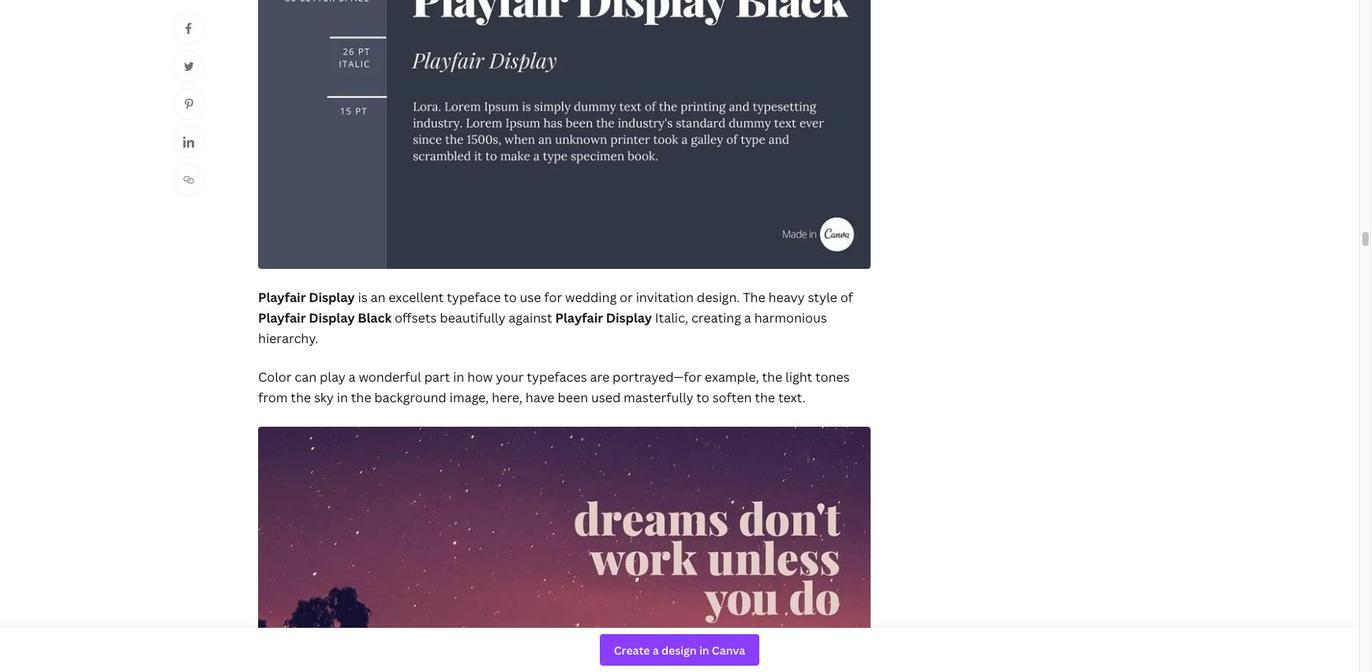 Task type: locate. For each thing, give the bounding box(es) containing it.
image,
[[450, 389, 489, 407]]

how
[[467, 369, 493, 386]]

in
[[453, 369, 464, 386], [337, 389, 348, 407]]

color
[[258, 369, 292, 386]]

0 horizontal spatial to
[[504, 289, 517, 307]]

0 vertical spatial in
[[453, 369, 464, 386]]

0 vertical spatial to
[[504, 289, 517, 307]]

creating
[[692, 310, 741, 327]]

an
[[371, 289, 386, 307]]

a inside the color can play a wonderful part in how your typefaces are portrayed—for example, the light tones from the sky in the background image, here, have been used masterfully to soften the text.
[[349, 369, 356, 386]]

masterfully
[[624, 389, 694, 407]]

hierarchy.
[[258, 330, 318, 347]]

to
[[504, 289, 517, 307], [697, 389, 710, 407]]

to left soften
[[697, 389, 710, 407]]

play
[[320, 369, 346, 386]]

tones
[[816, 369, 850, 386]]

1 horizontal spatial to
[[697, 389, 710, 407]]

in left how
[[453, 369, 464, 386]]

display
[[309, 289, 355, 307], [309, 310, 355, 327], [606, 310, 652, 327]]

to inside the color can play a wonderful part in how your typefaces are portrayed—for example, the light tones from the sky in the background image, here, have been used masterfully to soften the text.
[[697, 389, 710, 407]]

beautifully
[[440, 310, 506, 327]]

to left use
[[504, 289, 517, 307]]

0 horizontal spatial in
[[337, 389, 348, 407]]

the
[[762, 369, 783, 386], [291, 389, 311, 407], [351, 389, 371, 407], [755, 389, 775, 407]]

display left black
[[309, 310, 355, 327]]

a
[[744, 310, 752, 327], [349, 369, 356, 386]]

is
[[358, 289, 368, 307]]

a down 'the'
[[744, 310, 752, 327]]

1 horizontal spatial in
[[453, 369, 464, 386]]

from
[[258, 389, 288, 407]]

a inside italic, creating a harmonious hierarchy.
[[744, 310, 752, 327]]

1 vertical spatial in
[[337, 389, 348, 407]]

background
[[374, 389, 447, 407]]

wedding
[[565, 289, 617, 307]]

a right play
[[349, 369, 356, 386]]

for
[[544, 289, 562, 307]]

italic, creating a harmonious hierarchy.
[[258, 310, 827, 347]]

in right sky
[[337, 389, 348, 407]]

style
[[808, 289, 838, 307]]

1 vertical spatial to
[[697, 389, 710, 407]]

part
[[424, 369, 450, 386]]

soften
[[713, 389, 752, 407]]

are
[[590, 369, 610, 386]]

offsets
[[395, 310, 437, 327]]

text.
[[779, 389, 806, 407]]

used
[[591, 389, 621, 407]]

0 horizontal spatial a
[[349, 369, 356, 386]]

against
[[509, 310, 552, 327]]

playfair
[[258, 289, 306, 307], [258, 310, 306, 327], [556, 310, 603, 327]]

0 vertical spatial a
[[744, 310, 752, 327]]

of
[[841, 289, 853, 307]]

1 vertical spatial a
[[349, 369, 356, 386]]

1 horizontal spatial a
[[744, 310, 752, 327]]



Task type: describe. For each thing, give the bounding box(es) containing it.
been
[[558, 389, 588, 407]]

the down wonderful
[[351, 389, 371, 407]]

to inside playfair display is an excellent typeface to use for wedding or invitation design. the heavy style of playfair display black offsets beautifully against playfair display
[[504, 289, 517, 307]]

use
[[520, 289, 541, 307]]

the down can
[[291, 389, 311, 407]]

playfair display is an excellent typeface to use for wedding or invitation design. the heavy style of playfair display black offsets beautifully against playfair display
[[258, 289, 853, 327]]

here,
[[492, 389, 523, 407]]

the left text. at right
[[755, 389, 775, 407]]

color can play a wonderful part in how your typefaces are portrayed—for example, the light tones from the sky in the background image, here, have been used masterfully to soften the text.
[[258, 369, 850, 407]]

example,
[[705, 369, 759, 386]]

display down or
[[606, 310, 652, 327]]

heavy
[[769, 289, 805, 307]]

harmonious
[[755, 310, 827, 327]]

typeface
[[447, 289, 501, 307]]

wonderful
[[359, 369, 421, 386]]

sky
[[314, 389, 334, 407]]

the
[[743, 289, 766, 307]]

excellent
[[389, 289, 444, 307]]

have
[[526, 389, 555, 407]]

italic,
[[655, 310, 689, 327]]

design.
[[697, 289, 740, 307]]

portrayed—for
[[613, 369, 702, 386]]

the left light
[[762, 369, 783, 386]]

light
[[786, 369, 813, 386]]

black
[[358, 310, 392, 327]]

your
[[496, 369, 524, 386]]

invitation
[[636, 289, 694, 307]]

display left is
[[309, 289, 355, 307]]

can
[[295, 369, 317, 386]]

typefaces
[[527, 369, 587, 386]]

or
[[620, 289, 633, 307]]



Task type: vqa. For each thing, say whether or not it's contained in the screenshot.
'templates' to the bottom
no



